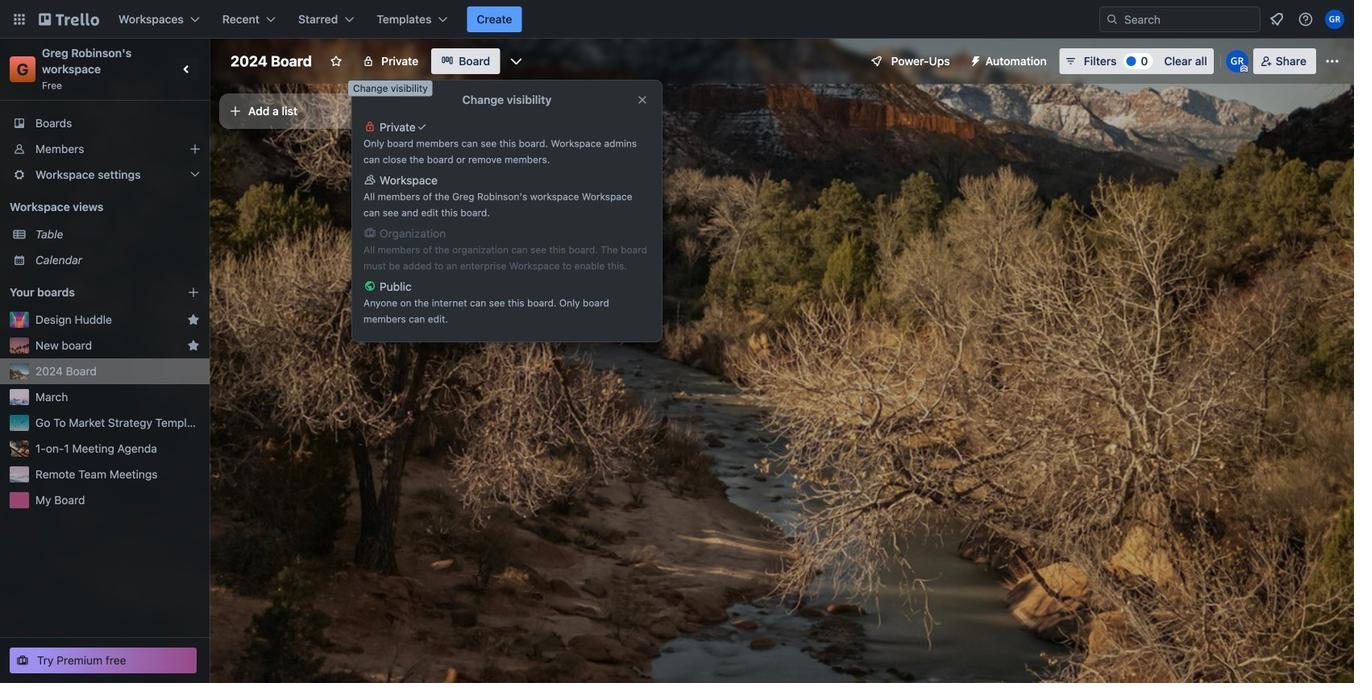 Task type: locate. For each thing, give the bounding box(es) containing it.
0 horizontal spatial greg robinson (gregrobinson96) image
[[1226, 50, 1248, 73]]

1 vertical spatial starred icon image
[[187, 339, 200, 352]]

Board name text field
[[222, 48, 320, 74]]

1 vertical spatial greg robinson (gregrobinson96) image
[[1226, 50, 1248, 73]]

starred icon image
[[187, 314, 200, 326], [187, 339, 200, 352]]

workspace navigation collapse icon image
[[176, 58, 198, 81]]

0 vertical spatial starred icon image
[[187, 314, 200, 326]]

1 starred icon image from the top
[[187, 314, 200, 326]]

search image
[[1106, 13, 1119, 26]]

greg robinson (gregrobinson96) image right open information menu 'icon'
[[1325, 10, 1345, 29]]

this member is an admin of this board. image
[[1240, 65, 1248, 73]]

your boards with 8 items element
[[10, 283, 163, 302]]

0 vertical spatial greg robinson (gregrobinson96) image
[[1325, 10, 1345, 29]]

Search field
[[1119, 8, 1260, 31]]

greg robinson (gregrobinson96) image down search field
[[1226, 50, 1248, 73]]

1 horizontal spatial greg robinson (gregrobinson96) image
[[1325, 10, 1345, 29]]

tooltip
[[348, 81, 433, 96]]

open information menu image
[[1298, 11, 1314, 27]]

0 notifications image
[[1267, 10, 1286, 29]]

greg robinson (gregrobinson96) image
[[1325, 10, 1345, 29], [1226, 50, 1248, 73]]



Task type: describe. For each thing, give the bounding box(es) containing it.
primary element
[[0, 0, 1354, 39]]

show menu image
[[1324, 53, 1340, 69]]

close popover image
[[636, 94, 649, 106]]

2 starred icon image from the top
[[187, 339, 200, 352]]

back to home image
[[39, 6, 99, 32]]

add board image
[[187, 286, 200, 299]]

star or unstar board image
[[330, 55, 343, 68]]

sm image
[[963, 48, 986, 71]]

customize views image
[[508, 53, 524, 69]]



Task type: vqa. For each thing, say whether or not it's contained in the screenshot.
the left Greg Robinson (gregrobinson96) icon
yes



